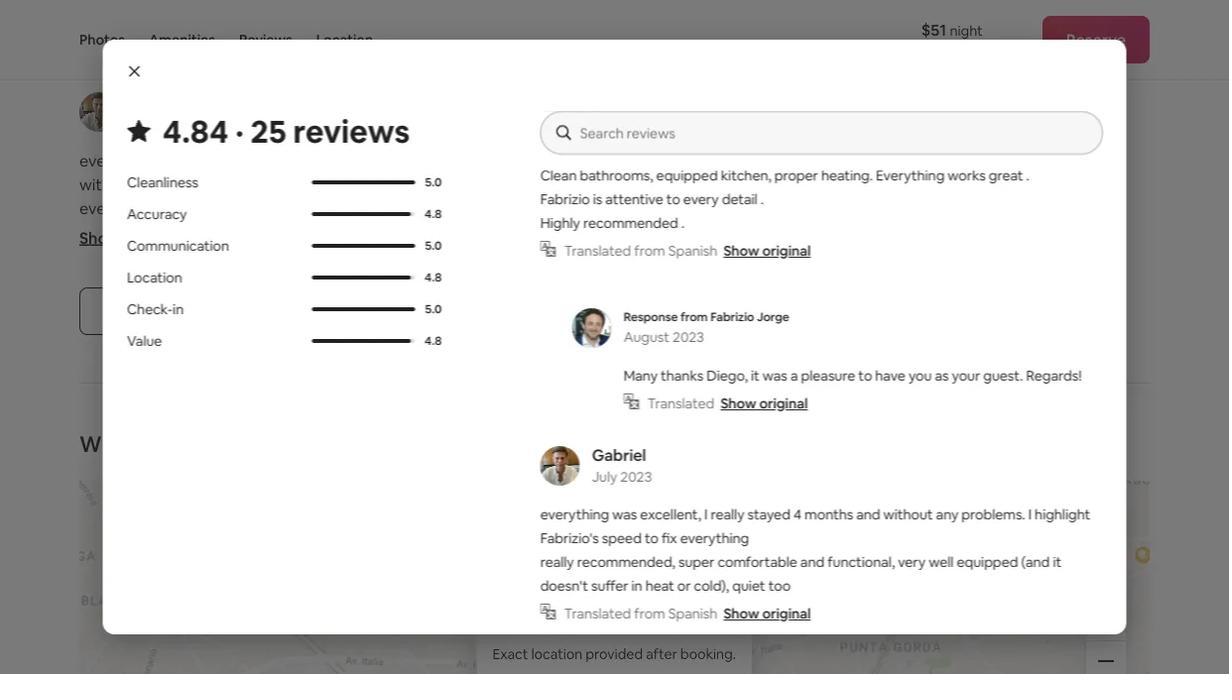 Task type: locate. For each thing, give the bounding box(es) containing it.
stayed for everything was excellent, i really stayed 4 months and without any problems. i highlight fabrizio's speed to fix everything
[[316, 150, 365, 171]]

0 vertical spatial 4
[[369, 150, 378, 171]]

1 horizontal spatial any
[[936, 506, 958, 524]]

show down attention,
[[723, 242, 759, 260]]

july right gabriel image
[[131, 114, 156, 132]]

it right diego,
[[751, 367, 759, 385]]

it
[[623, 174, 633, 194], [889, 174, 899, 194], [256, 246, 266, 266], [751, 367, 759, 385], [1053, 554, 1061, 572]]

doesn't
[[270, 246, 325, 266], [540, 578, 588, 595]]

0 vertical spatial super
[[805, 150, 847, 171]]

too inside everything was excellent, i really stayed 4 months and without any problems. i highlight fabrizio's speed to fix everything really recommended, super comfortable and functional, very well equipped (and it doesn't suffer in heat or cold), quiet too
[[768, 578, 790, 595]]

fabrizio left jorge
[[710, 310, 754, 325]]

all
[[147, 301, 164, 321]]

original for gabriel
[[762, 605, 810, 623]]

0 vertical spatial more
[[667, 31, 706, 52]]

fabrizio's inside everything was excellent, i really stayed 4 months and without any problems. i highlight fabrizio's speed to fix everything
[[319, 174, 386, 194]]

a
[[790, 367, 798, 385]]

25 for all
[[167, 301, 185, 321]]

2 vertical spatial .
[[681, 214, 684, 232]]

0 vertical spatial in
[[374, 246, 387, 266]]

equipped up every on the right top of page
[[656, 167, 717, 185]]

1 horizontal spatial problems.
[[961, 506, 1025, 524]]

0 horizontal spatial without
[[79, 174, 136, 194]]

1 horizontal spatial doesn't
[[540, 578, 588, 595]]

1 vertical spatial from
[[680, 310, 708, 325]]

2023
[[640, 105, 672, 123], [159, 114, 191, 132], [717, 114, 749, 132], [672, 328, 704, 346], [620, 468, 652, 486]]

2023 up cleanliness
[[159, 114, 191, 132]]

stayed for everything was excellent, i really stayed 4 months and without any problems. i highlight fabrizio's speed to fix everything really recommended, super comfortable and functional, very well equipped (and it doesn't suffer in heat or cold), quiet too
[[747, 506, 790, 524]]

it down everything was excellent, i really stayed 4 months and without any problems. i highlight fabrizio's speed to fix everything
[[256, 246, 266, 266]]

equipped
[[656, 167, 717, 185], [146, 246, 217, 266], [956, 554, 1018, 572]]

0 horizontal spatial quiet
[[79, 269, 117, 290]]

problems. inside everything was excellent, i really stayed 4 months and without any problems. i highlight fabrizio's speed to fix everything really recommended, super comfortable and functional, very well equipped (and it doesn't suffer in heat or cold), quiet too
[[961, 506, 1025, 524]]

0 vertical spatial location
[[316, 31, 373, 49]]

fabrizio jorge image
[[572, 309, 611, 348]]

was left works
[[903, 174, 931, 194]]

reviews for 4.84 · 25 reviews
[[293, 110, 410, 152]]

months
[[381, 150, 437, 171], [804, 506, 853, 524]]

0 vertical spatial fix
[[458, 174, 476, 194]]

fabrizio
[[540, 191, 590, 208], [710, 310, 754, 325]]

cold),
[[446, 246, 486, 266], [694, 578, 729, 595]]

1 vertical spatial stayed
[[747, 506, 790, 524]]

fabrizio's inside everything was excellent, i really stayed 4 months and without any problems. i highlight fabrizio's speed to fix everything really recommended, super comfortable and functional, very well equipped (and it doesn't suffer in heat or cold), quiet too
[[540, 530, 598, 548]]

excellent, inside everything was excellent, i really stayed 4 months and without any problems. i highlight fabrizio's speed to fix everything really recommended, super comfortable and functional, very well equipped (and it doesn't suffer in heat or cold), quiet too
[[640, 506, 701, 524]]

original down everything was excellent, i really stayed 4 months and without any problems. i highlight fabrizio's speed to fix everything really recommended, super comfortable and functional, very well equipped (and it doesn't suffer in heat or cold), quiet too
[[762, 605, 810, 623]]

from for august 2023
[[634, 242, 665, 260]]

list item
[[71, 0, 524, 91]]

2 horizontal spatial equipped
[[956, 554, 1018, 572]]

problems.
[[169, 174, 242, 194], [961, 506, 1025, 524]]

2 vertical spatial from
[[634, 605, 665, 623]]

0 vertical spatial (and
[[220, 246, 253, 266]]

0 horizontal spatial doesn't
[[270, 246, 325, 266]]

fabrizio inside response from fabrizio jorge august 2023
[[710, 310, 754, 325]]

2023 left the last
[[640, 105, 672, 123]]

too inside 'really recommended, super comfortable and functional, very well equipped (and it doesn't suffer in heat or cold), quiet too'
[[121, 269, 146, 290]]

show original button down a
[[720, 394, 807, 414]]

0 vertical spatial well
[[114, 246, 143, 266]]

0 horizontal spatial show more
[[79, 228, 163, 248]]

0 vertical spatial months
[[381, 150, 437, 171]]

1 vertical spatial translated
[[647, 395, 714, 413]]

show more button
[[623, 31, 722, 52], [79, 228, 179, 248]]

2023 down gabriel
[[620, 468, 652, 486]]

any
[[140, 174, 165, 194], [936, 506, 958, 524]]

4.84 · 25 reviews dialog
[[103, 40, 1127, 675]]

0 vertical spatial heat
[[390, 246, 423, 266]]

months for everything was excellent, i really stayed 4 months and without any problems. i highlight fabrizio's speed to fix everything
[[381, 150, 437, 171]]

1 horizontal spatial show more
[[623, 31, 706, 52]]

. down every on the right top of page
[[681, 214, 684, 232]]

it up with
[[623, 174, 633, 194]]

1 horizontal spatial functional,
[[827, 554, 895, 572]]

show more
[[623, 31, 706, 52], [79, 228, 163, 248]]

2023 for march 2023
[[717, 114, 749, 132]]

4
[[369, 150, 378, 171], [793, 506, 801, 524]]

it down transit
[[1053, 554, 1061, 572]]

really inside 'really recommended, super comfortable and functional, very well equipped (and it doesn't suffer in heat or cold), quiet too'
[[79, 222, 118, 242]]

1 horizontal spatial speed
[[602, 530, 641, 548]]

25 right all
[[167, 301, 185, 321]]

last
[[682, 105, 708, 123]]

recommended down everything
[[878, 198, 986, 218]]

1 vertical spatial or
[[677, 578, 691, 595]]

1 horizontal spatial stayed
[[747, 506, 790, 524]]

fix inside everything was excellent, i really stayed 4 months and without any problems. i highlight fabrizio's speed to fix everything really recommended, super comfortable and functional, very well equipped (and it doesn't suffer in heat or cold), quiet too
[[661, 530, 677, 548]]

any inside everything was excellent, i really stayed 4 months and without any problems. i highlight fabrizio's speed to fix everything
[[140, 174, 165, 194]]

and inside 'really recommended, super comfortable and functional, very well equipped (and it doesn't suffer in heat or cold), quiet too'
[[377, 222, 404, 242]]

super
[[805, 150, 847, 171], [237, 222, 279, 242], [678, 554, 714, 572]]

1 vertical spatial fabrizio's
[[540, 530, 598, 548]]

5.0 for cleanliness
[[425, 175, 441, 190]]

list
[[71, 0, 1158, 290]]

heat inside everything was excellent, i really stayed 4 months and without any problems. i highlight fabrizio's speed to fix everything really recommended, super comfortable and functional, very well equipped (and it doesn't suffer in heat or cold), quiet too
[[645, 578, 674, 595]]

highlight right public
[[1034, 506, 1090, 524]]

(and down everything was excellent, i really stayed 4 months and without any problems. i highlight fabrizio's speed to fix everything
[[220, 246, 253, 266]]

0 vertical spatial speed
[[390, 174, 435, 194]]

highlight
[[252, 174, 316, 194], [1034, 506, 1090, 524]]

is up bathrooms,
[[639, 143, 649, 161]]

2023 for august 2023
[[640, 105, 672, 123]]

recommended, down cleanliness
[[121, 222, 234, 242]]

show more down accuracy
[[79, 228, 163, 248]]

3 4.8 from the top
[[424, 333, 441, 349]]

1 vertical spatial translated from spanish show original
[[564, 605, 810, 623]]

3 5.0 from the top
[[425, 302, 441, 317]]

1 horizontal spatial recommended
[[878, 198, 986, 218]]

first
[[694, 174, 723, 194]]

excellent, inside everything was excellent, i really stayed 4 months and without any problems. i highlight fabrizio's speed to fix everything
[[194, 150, 263, 171]]

excellent, up cleanliness
[[194, 150, 263, 171]]

august inside response from fabrizio jorge august 2023
[[623, 328, 669, 346]]

super inside 'honestly, everything was super good, it was my first time using airbnb and it was very satisfied with the attention, cleanliness, and recommended location status'
[[805, 150, 847, 171]]

thanks
[[660, 367, 703, 385]]

location button
[[316, 0, 373, 79]]

to
[[439, 174, 455, 194], [666, 191, 680, 208], [858, 367, 872, 385], [644, 530, 658, 548]]

2 vertical spatial super
[[678, 554, 714, 572]]

months inside everything was excellent, i really stayed 4 months and without any problems. i highlight fabrizio's speed to fix everything really recommended, super comfortable and functional, very well equipped (and it doesn't suffer in heat or cold), quiet too
[[804, 506, 853, 524]]

1 5.0 from the top
[[425, 175, 441, 190]]

translated from spanish show original
[[564, 242, 810, 260], [564, 605, 810, 623]]

apartment
[[567, 143, 636, 161]]

equipped down public
[[956, 554, 1018, 572]]

1 horizontal spatial highlight
[[1034, 506, 1090, 524]]

show left all
[[103, 301, 144, 321]]

without
[[79, 174, 136, 194], [883, 506, 933, 524]]

months inside everything was excellent, i really stayed 4 months and without any problems. i highlight fabrizio's speed to fix everything
[[381, 150, 437, 171]]

gabriel
[[591, 445, 646, 465]]

highlight inside everything was excellent, i really stayed 4 months and without any problems. i highlight fabrizio's speed to fix everything really recommended, super comfortable and functional, very well equipped (and it doesn't suffer in heat or cold), quiet too
[[1034, 506, 1090, 524]]

show original button down 'cleanliness,'
[[723, 241, 810, 261]]

(and inside everything was excellent, i really stayed 4 months and without any problems. i highlight fabrizio's speed to fix everything really recommended, super comfortable and functional, very well equipped (and it doesn't suffer in heat or cold), quiet too
[[1021, 554, 1050, 572]]

any left public
[[936, 506, 958, 524]]

stayed inside everything was excellent, i really stayed 4 months and without any problems. i highlight fabrizio's speed to fix everything
[[316, 150, 365, 171]]

speed inside everything was excellent, i really stayed 4 months and without any problems. i highlight fabrizio's speed to fix everything really recommended, super comfortable and functional, very well equipped (and it doesn't suffer in heat or cold), quiet too
[[602, 530, 641, 548]]

august up apartment
[[591, 105, 637, 123]]

2023 right march
[[717, 114, 749, 132]]

0 vertical spatial translated from spanish show original
[[564, 242, 810, 260]]

show original button down everything was excellent, i really stayed 4 months and without any problems. i highlight fabrizio's speed to fix everything really recommended, super comfortable and functional, very well equipped (and it doesn't suffer in heat or cold), quiet too
[[723, 604, 810, 624]]

0 vertical spatial fabrizio's
[[319, 174, 386, 194]]

fabrizio jorge image
[[572, 309, 611, 348]]

0 horizontal spatial functional,
[[408, 222, 485, 242]]

minute
[[711, 105, 756, 123]]

photos
[[79, 31, 125, 49]]

equipped inside everything was excellent, i really stayed 4 months and without any problems. i highlight fabrizio's speed to fix everything really recommended, super comfortable and functional, very well equipped (and it doesn't suffer in heat or cold), quiet too
[[956, 554, 1018, 572]]

any inside everything was excellent, i really stayed 4 months and without any problems. i highlight fabrizio's speed to fix everything really recommended, super comfortable and functional, very well equipped (and it doesn't suffer in heat or cold), quiet too
[[936, 506, 958, 524]]

1 horizontal spatial heat
[[645, 578, 674, 595]]

translated from spanish show original for august 2023
[[564, 242, 810, 260]]

0 vertical spatial quiet
[[79, 269, 117, 290]]

show up 'august 2023'
[[623, 31, 663, 52]]

reviews for show all 25 reviews
[[188, 301, 246, 321]]

original down 'cleanliness,'
[[762, 242, 810, 260]]

1 horizontal spatial cold),
[[694, 578, 729, 595]]

0 horizontal spatial problems.
[[169, 174, 242, 194]]

0 vertical spatial show more button
[[623, 31, 722, 52]]

time
[[726, 174, 760, 194]]

1 vertical spatial reviews
[[188, 301, 246, 321]]

without up accuracy
[[79, 174, 136, 194]]

transit
[[1012, 517, 1057, 535]]

0 horizontal spatial fabrizio
[[540, 191, 590, 208]]

show more button down accuracy
[[79, 228, 179, 248]]

0 vertical spatial highlight
[[252, 174, 316, 194]]

show
[[623, 31, 663, 52], [79, 228, 120, 248], [723, 242, 759, 260], [103, 301, 144, 321], [720, 395, 756, 413], [723, 605, 759, 623]]

0 horizontal spatial super
[[237, 222, 279, 242]]

0 horizontal spatial too
[[121, 269, 146, 290]]

0 horizontal spatial 25
[[167, 301, 185, 321]]

1 horizontal spatial july
[[591, 468, 617, 486]]

1 vertical spatial too
[[768, 578, 790, 595]]

heating.
[[821, 167, 873, 185]]

list containing show more
[[71, 0, 1158, 290]]

2 vertical spatial translated
[[564, 605, 631, 623]]

1 horizontal spatial .
[[760, 191, 763, 208]]

excellent, for everything was excellent, i really stayed 4 months and without any problems. i highlight fabrizio's speed to fix everything really recommended, super comfortable and functional, very well equipped (and it doesn't suffer in heat or cold), quiet too
[[640, 506, 701, 524]]

is
[[639, 143, 649, 161], [593, 191, 602, 208]]

proper
[[774, 167, 818, 185]]

recommended,
[[121, 222, 234, 242], [577, 554, 675, 572]]

0 vertical spatial july
[[131, 114, 156, 132]]

2 horizontal spatial super
[[805, 150, 847, 171]]

location
[[316, 31, 373, 49], [127, 269, 182, 287]]

. right great
[[1026, 167, 1029, 185]]

0 vertical spatial is
[[639, 143, 649, 161]]

quiet inside 'really recommended, super comfortable and functional, very well equipped (and it doesn't suffer in heat or cold), quiet too'
[[79, 269, 117, 290]]

25 inside button
[[167, 301, 185, 321]]

1 translated from spanish show original from the top
[[564, 242, 810, 260]]

is down bathrooms,
[[593, 191, 602, 208]]

0 vertical spatial any
[[140, 174, 165, 194]]

2023 inside response from fabrizio jorge august 2023
[[672, 328, 704, 346]]

1 horizontal spatial excellent,
[[640, 506, 701, 524]]

where
[[79, 430, 148, 458]]

was left a
[[762, 367, 787, 385]]

my
[[668, 174, 690, 194]]

to inside everything was excellent, i really stayed 4 months and without any problems. i highlight fabrizio's speed to fix everything really recommended, super comfortable and functional, very well equipped (and it doesn't suffer in heat or cold), quiet too
[[644, 530, 658, 548]]

july inside gabriel july 2023
[[591, 468, 617, 486]]

4.8 out of 5.0 image
[[312, 212, 414, 216], [312, 212, 410, 216], [312, 276, 414, 280], [312, 276, 410, 280], [312, 339, 414, 343], [312, 339, 410, 343]]

more down accuracy
[[124, 228, 163, 248]]

doesn't inside 'really recommended, super comfortable and functional, very well equipped (and it doesn't suffer in heat or cold), quiet too'
[[270, 246, 325, 266]]

recommended inside 'honestly, everything was super good, it was my first time using airbnb and it was very satisfied with the attention, cleanliness, and recommended location status'
[[878, 198, 986, 218]]

1 horizontal spatial show more button
[[623, 31, 722, 52]]

august
[[591, 105, 637, 123], [623, 328, 669, 346]]

1 vertical spatial fix
[[661, 530, 677, 548]]

without inside everything was excellent, i really stayed 4 months and without any problems. i highlight fabrizio's speed to fix everything
[[79, 174, 136, 194]]

gabriel july 2023
[[591, 445, 652, 486]]

in inside 'really recommended, super comfortable and functional, very well equipped (and it doesn't suffer in heat or cold), quiet too'
[[374, 246, 387, 266]]

was up cleanliness
[[162, 150, 190, 171]]

25 inside dialog
[[250, 110, 286, 152]]

i
[[267, 150, 271, 171], [245, 174, 249, 194], [704, 506, 707, 524], [1028, 506, 1031, 524]]

0 horizontal spatial 4
[[369, 150, 378, 171]]

1 horizontal spatial quiet
[[732, 578, 765, 595]]

more up the last
[[667, 31, 706, 52]]

0 horizontal spatial is
[[593, 191, 602, 208]]

1 spanish from the top
[[668, 242, 717, 260]]

was inside everything was excellent, i really stayed 4 months and without any problems. i highlight fabrizio's speed to fix everything
[[162, 150, 190, 171]]

speed inside everything was excellent, i really stayed 4 months and without any problems. i highlight fabrizio's speed to fix everything
[[390, 174, 435, 194]]

show left communication
[[79, 228, 120, 248]]

suffer inside everything was excellent, i really stayed 4 months and without any problems. i highlight fabrizio's speed to fix everything really recommended, super comfortable and functional, very well equipped (and it doesn't suffer in heat or cold), quiet too
[[591, 578, 628, 595]]

2023 up thanks
[[672, 328, 704, 346]]

from inside response from fabrizio jorge august 2023
[[680, 310, 708, 325]]

equipped inside 'really recommended, super comfortable and functional, very well equipped (and it doesn't suffer in heat or cold), quiet too'
[[146, 246, 217, 266]]

spanish for august 2023
[[668, 242, 717, 260]]

super inside everything was excellent, i really stayed 4 months and without any problems. i highlight fabrizio's speed to fix everything really recommended, super comfortable and functional, very well equipped (and it doesn't suffer in heat or cold), quiet too
[[678, 554, 714, 572]]

fabrizio up highly
[[540, 191, 590, 208]]

1 vertical spatial excellent,
[[640, 506, 701, 524]]

translated from spanish show original for gabriel
[[564, 605, 810, 623]]

everything inside 'honestly, everything was super good, it was my first time using airbnb and it was very satisfied with the attention, cleanliness, and recommended location status'
[[691, 150, 770, 171]]

highlight down 4.84 · 25 reviews
[[252, 174, 316, 194]]

stayed inside everything was excellent, i really stayed 4 months and without any problems. i highlight fabrizio's speed to fix everything really recommended, super comfortable and functional, very well equipped (and it doesn't suffer in heat or cold), quiet too
[[747, 506, 790, 524]]

status
[[623, 222, 667, 242]]

was inside everything was excellent, i really stayed 4 months and without any problems. i highlight fabrizio's speed to fix everything really recommended, super comfortable and functional, very well equipped (and it doesn't suffer in heat or cold), quiet too
[[612, 506, 637, 524]]

google map
showing 9 points of interest. region
[[47, 396, 1229, 675]]

reviews right all
[[188, 301, 246, 321]]

heat
[[390, 246, 423, 266], [645, 578, 674, 595]]

any up accuracy
[[140, 174, 165, 194]]

show more button up the last
[[623, 31, 722, 52]]

recommended down "attentive"
[[583, 214, 678, 232]]

july down gabriel
[[591, 468, 617, 486]]

0 horizontal spatial recommended
[[583, 214, 678, 232]]

gabriel image
[[79, 92, 119, 132]]

0 vertical spatial too
[[121, 269, 146, 290]]

1 vertical spatial is
[[593, 191, 602, 208]]

trip
[[759, 105, 782, 123]]

1 horizontal spatial super
[[678, 554, 714, 572]]

0 vertical spatial suffer
[[328, 246, 371, 266]]

list item inside list
[[71, 0, 524, 91]]

0 vertical spatial excellent,
[[194, 150, 263, 171]]

5.0 out of 5.0 image
[[312, 181, 415, 185], [312, 181, 415, 185], [312, 244, 415, 248], [312, 244, 415, 248], [312, 308, 415, 312], [312, 308, 415, 312]]

1 horizontal spatial in
[[374, 246, 387, 266]]

highlight inside everything was excellent, i really stayed 4 months and without any problems. i highlight fabrizio's speed to fix everything
[[252, 174, 316, 194]]

2 spanish from the top
[[668, 605, 717, 623]]

4.8 for location
[[424, 270, 441, 285]]

everything was excellent, i really stayed 4 months and without any problems. i highlight fabrizio's speed to fix everything really recommended, super comfortable and functional, very well equipped (and it doesn't suffer in heat or cold), quiet too
[[540, 506, 1090, 595]]

was down gabriel july 2023
[[612, 506, 637, 524]]

1 vertical spatial functional,
[[827, 554, 895, 572]]

1 vertical spatial cold),
[[694, 578, 729, 595]]

fix inside everything was excellent, i really stayed 4 months and without any problems. i highlight fabrizio's speed to fix everything
[[458, 174, 476, 194]]

2 horizontal spatial in
[[631, 578, 642, 595]]

recommended
[[878, 198, 986, 218], [583, 214, 678, 232]]

fabrizio's down gabriel july 2023
[[540, 530, 598, 548]]

1 vertical spatial (and
[[1021, 554, 1050, 572]]

more for the bottommost show more button
[[124, 228, 163, 248]]

2 translated from spanish show original from the top
[[564, 605, 810, 623]]

.
[[1026, 167, 1029, 185], [760, 191, 763, 208], [681, 214, 684, 232]]

$51
[[922, 19, 947, 40]]

show down everything was excellent, i really stayed 4 months and without any problems. i highlight fabrizio's speed to fix everything really recommended, super comfortable and functional, very well equipped (and it doesn't suffer in heat or cold), quiet too
[[723, 605, 759, 623]]

show original button for gabriel
[[723, 604, 810, 624]]

location right reviews
[[316, 31, 373, 49]]

25 for ·
[[250, 110, 286, 152]]

excellent, down gabriel july 2023
[[640, 506, 701, 524]]

0 vertical spatial without
[[79, 174, 136, 194]]

25
[[250, 110, 286, 152], [167, 301, 185, 321]]

0 vertical spatial original
[[762, 242, 810, 260]]

using
[[763, 174, 802, 194]]

1 4.8 from the top
[[424, 206, 441, 222]]

show original button
[[723, 241, 810, 261], [720, 394, 807, 414], [723, 604, 810, 624]]

0 vertical spatial cold),
[[446, 246, 486, 266]]

july
[[131, 114, 156, 132], [591, 468, 617, 486]]

0 horizontal spatial highlight
[[252, 174, 316, 194]]

1 vertical spatial months
[[804, 506, 853, 524]]

2 5.0 from the top
[[425, 238, 441, 254]]

0 horizontal spatial in
[[172, 301, 183, 319]]

0 horizontal spatial heat
[[390, 246, 423, 266]]

well inside everything was excellent, i really stayed 4 months and without any problems. i highlight fabrizio's speed to fix everything really recommended, super comfortable and functional, very well equipped (and it doesn't suffer in heat or cold), quiet too
[[928, 554, 953, 572]]

quiet
[[79, 269, 117, 290], [732, 578, 765, 595]]

more
[[667, 31, 706, 52], [124, 228, 163, 248]]

from for gabriel
[[634, 605, 665, 623]]

as
[[935, 367, 949, 385]]

gabriel image
[[79, 92, 119, 132], [623, 92, 662, 132], [623, 92, 662, 132], [540, 447, 580, 486], [540, 447, 580, 486]]

recommended, down gabriel july 2023
[[577, 554, 675, 572]]

0 horizontal spatial well
[[114, 246, 143, 266]]

2023 inside gabriel july 2023
[[620, 468, 652, 486]]

without left public
[[883, 506, 933, 524]]

fabrizio's for everything was excellent, i really stayed 4 months and without any problems. i highlight fabrizio's speed to fix everything
[[319, 174, 386, 194]]

be
[[211, 430, 237, 458]]

0 vertical spatial reviews
[[293, 110, 410, 152]]

was
[[162, 150, 190, 171], [773, 150, 802, 171], [636, 174, 664, 194], [903, 174, 931, 194], [762, 367, 787, 385], [612, 506, 637, 524]]

it down good, in the top of the page
[[889, 174, 899, 194]]

reviews inside 4.84 · 25 reviews dialog
[[293, 110, 410, 152]]

august down response
[[623, 328, 669, 346]]

4 inside everything was excellent, i really stayed 4 months and without any problems. i highlight fabrizio's speed to fix everything really recommended, super comfortable and functional, very well equipped (and it doesn't suffer in heat or cold), quiet too
[[793, 506, 801, 524]]

0 horizontal spatial (and
[[220, 246, 253, 266]]

very
[[652, 143, 679, 161], [893, 143, 921, 161], [935, 174, 966, 194], [79, 246, 111, 266], [898, 554, 925, 572]]

. right detail
[[760, 191, 763, 208]]

super inside 'really recommended, super comfortable and functional, very well equipped (and it doesn't suffer in heat or cold), quiet too'
[[237, 222, 279, 242]]

2 4.8 from the top
[[424, 270, 441, 285]]

(and down transit
[[1021, 554, 1050, 572]]

original for august 2023
[[762, 242, 810, 260]]

4 inside everything was excellent, i really stayed 4 months and without any problems. i highlight fabrizio's speed to fix everything
[[369, 150, 378, 171]]

check-in
[[127, 301, 183, 319]]

1 horizontal spatial without
[[883, 506, 933, 524]]

response from fabrizio jorge august 2023
[[623, 310, 789, 346]]

photos button
[[79, 0, 125, 79]]

show inside button
[[103, 301, 144, 321]]

problems. inside everything was excellent, i really stayed 4 months and without any problems. i highlight fabrizio's speed to fix everything
[[169, 174, 242, 194]]

1 vertical spatial 4.8
[[424, 270, 441, 285]]

in
[[374, 246, 387, 266], [172, 301, 183, 319], [631, 578, 642, 595]]

0 vertical spatial 25
[[250, 110, 286, 152]]

location up "check-in"
[[127, 269, 182, 287]]

1 vertical spatial without
[[883, 506, 933, 524]]

attentive
[[605, 191, 663, 208]]

every
[[683, 191, 718, 208]]

(and
[[220, 246, 253, 266], [1021, 554, 1050, 572]]

to inside everything was excellent, i really stayed 4 months and without any problems. i highlight fabrizio's speed to fix everything
[[439, 174, 455, 194]]

equipped down accuracy
[[146, 246, 217, 266]]

everything
[[79, 150, 158, 171], [691, 150, 770, 171], [79, 198, 158, 218], [540, 506, 609, 524], [680, 530, 749, 548]]

1 vertical spatial august
[[623, 328, 669, 346]]

or inside 'really recommended, super comfortable and functional, very well equipped (and it doesn't suffer in heat or cold), quiet too'
[[427, 246, 442, 266]]

1 vertical spatial highlight
[[1034, 506, 1090, 524]]

original down a
[[759, 395, 807, 413]]

without inside everything was excellent, i really stayed 4 months and without any problems. i highlight fabrizio's speed to fix everything really recommended, super comfortable and functional, very well equipped (and it doesn't suffer in heat or cold), quiet too
[[883, 506, 933, 524]]

show more up the last
[[623, 31, 706, 52]]

1 horizontal spatial 4
[[793, 506, 801, 524]]

0 horizontal spatial location
[[127, 269, 182, 287]]

reviews down location button
[[293, 110, 410, 152]]

1 vertical spatial suffer
[[591, 578, 628, 595]]

fabrizio's down 4.84 · 25 reviews
[[319, 174, 386, 194]]

0 vertical spatial problems.
[[169, 174, 242, 194]]

stayed
[[316, 150, 365, 171], [747, 506, 790, 524]]

reviews inside show all 25 reviews button
[[188, 301, 246, 321]]

25 right ·
[[250, 110, 286, 152]]



Task type: describe. For each thing, give the bounding box(es) containing it.
everything was excellent, i really stayed 4 months and without any problems. i highlight fabrizio's speed to fix everything
[[79, 150, 476, 218]]

,
[[851, 143, 854, 161]]

spanish for gabriel
[[668, 605, 717, 623]]

have
[[875, 367, 905, 385]]

$51 night
[[922, 19, 983, 40]]

july 2023
[[131, 114, 191, 132]]

functional, inside everything was excellent, i really stayed 4 months and without any problems. i highlight fabrizio's speed to fix everything really recommended, super comfortable and functional, very well equipped (and it doesn't suffer in heat or cold), quiet too
[[827, 554, 895, 572]]

good,
[[850, 150, 893, 171]]

reviews
[[239, 31, 292, 49]]

last minute trip
[[682, 105, 782, 123]]

with
[[623, 198, 654, 218]]

amenities button
[[149, 0, 215, 79]]

problems. for everything was excellent, i really stayed 4 months and without any problems. i highlight fabrizio's speed to fix everything really recommended, super comfortable and functional, very well equipped (and it doesn't suffer in heat or cold), quiet too
[[961, 506, 1025, 524]]

0 vertical spatial august
[[591, 105, 637, 123]]

show more for topmost show more button
[[623, 31, 706, 52]]

speed for everything was excellent, i really stayed 4 months and without any problems. i highlight fabrizio's speed to fix everything really recommended, super comfortable and functional, very well equipped (and it doesn't suffer in heat or cold), quiet too
[[602, 530, 641, 548]]

cold), inside 'really recommended, super comfortable and functional, very well equipped (and it doesn't suffer in heat or cold), quiet too'
[[446, 246, 486, 266]]

value
[[127, 332, 162, 350]]

many
[[623, 367, 657, 385]]

and inside everything was excellent, i really stayed 4 months and without any problems. i highlight fabrizio's speed to fix everything
[[441, 150, 468, 171]]

cleanliness,
[[761, 198, 843, 218]]

4.84 · 25 reviews
[[162, 110, 410, 152]]

the
[[540, 143, 564, 161]]

fix for everything was excellent, i really stayed 4 months and without any problems. i highlight fabrizio's speed to fix everything really recommended, super comfortable and functional, very well equipped (and it doesn't suffer in heat or cold), quiet too
[[661, 530, 677, 548]]

your
[[952, 367, 980, 385]]

·
[[235, 110, 244, 152]]

very inside 'really recommended, super comfortable and functional, very well equipped (and it doesn't suffer in heat or cold), quiet too'
[[79, 246, 111, 266]]

fabrizio's for everything was excellent, i really stayed 4 months and without any problems. i highlight fabrizio's speed to fix everything really recommended, super comfortable and functional, very well equipped (and it doesn't suffer in heat or cold), quiet too
[[540, 530, 598, 548]]

rooms.
[[1007, 143, 1051, 161]]

highlight for everything was excellent, i really stayed 4 months and without any problems. i highlight fabrizio's speed to fix everything really recommended, super comfortable and functional, very well equipped (and it doesn't suffer in heat or cold), quiet too
[[1034, 506, 1090, 524]]

night
[[950, 21, 983, 39]]

and inside the apartment is very comfortable and spacious , has 2 very comfortable rooms. clean bathrooms, equipped kitchen, proper heating. everything works great . fabrizio is attentive to every detail . highly recommended .
[[765, 143, 789, 161]]

public transit
[[969, 517, 1057, 535]]

equipped inside the apartment is very comfortable and spacious , has 2 very comfortable rooms. clean bathrooms, equipped kitchen, proper heating. everything works great . fabrizio is attentive to every detail . highly recommended .
[[656, 167, 717, 185]]

public
[[969, 517, 1009, 535]]

airbnb
[[805, 174, 855, 194]]

4 for everything was excellent, i really stayed 4 months and without any problems. i highlight fabrizio's speed to fix everything really recommended, super comfortable and functional, very well equipped (and it doesn't suffer in heat or cold), quiet too
[[793, 506, 801, 524]]

5.0 for communication
[[425, 238, 441, 254]]

march 2023
[[674, 114, 749, 132]]

show down diego,
[[720, 395, 756, 413]]

0 vertical spatial .
[[1026, 167, 1029, 185]]

comfortable inside everything was excellent, i really stayed 4 months and without any problems. i highlight fabrizio's speed to fix everything really recommended, super comfortable and functional, very well equipped (and it doesn't suffer in heat or cold), quiet too
[[717, 554, 797, 572]]

amenities
[[149, 31, 215, 49]]

zoom out image
[[1098, 654, 1114, 670]]

march
[[674, 114, 714, 132]]

satisfied
[[970, 174, 1031, 194]]

excellent, for everything was excellent, i really stayed 4 months and without any problems. i highlight fabrizio's speed to fix everything
[[194, 150, 263, 171]]

heat inside 'really recommended, super comfortable and functional, very well equipped (and it doesn't suffer in heat or cold), quiet too'
[[390, 246, 423, 266]]

problems. for everything was excellent, i really stayed 4 months and without any problems. i highlight fabrizio's speed to fix everything
[[169, 174, 242, 194]]

jorge
[[757, 310, 789, 325]]

0 vertical spatial show original button
[[723, 241, 810, 261]]

you
[[908, 367, 932, 385]]

communication
[[127, 237, 229, 255]]

location
[[990, 198, 1049, 218]]

guest.
[[983, 367, 1023, 385]]

Search reviews, Press 'Enter' to search text field
[[580, 123, 1083, 143]]

well inside 'really recommended, super comfortable and functional, very well equipped (and it doesn't suffer in heat or cold), quiet too'
[[114, 246, 143, 266]]

very inside 'honestly, everything was super good, it was my first time using airbnb and it was very satisfied with the attention, cleanliness, and recommended location status'
[[935, 174, 966, 194]]

1 horizontal spatial is
[[639, 143, 649, 161]]

1 vertical spatial in
[[172, 301, 183, 319]]

honestly,
[[623, 150, 688, 171]]

it inside everything was excellent, i really stayed 4 months and without any problems. i highlight fabrizio's speed to fix everything really recommended, super comfortable and functional, very well equipped (and it doesn't suffer in heat or cold), quiet too
[[1053, 554, 1061, 572]]

regards!
[[1026, 367, 1081, 385]]

translated show original
[[647, 395, 807, 413]]

really recommended, super comfortable and functional, very well equipped (and it doesn't suffer in heat or cold), quiet too
[[79, 222, 486, 290]]

5.0 for check-in
[[425, 302, 441, 317]]

cleanliness
[[127, 174, 198, 191]]

comfortable inside 'really recommended, super comfortable and functional, very well equipped (and it doesn't suffer in heat or cold), quiet too'
[[282, 222, 373, 242]]

(and inside 'really recommended, super comfortable and functional, very well equipped (and it doesn't suffer in heat or cold), quiet too'
[[220, 246, 253, 266]]

cold), inside everything was excellent, i really stayed 4 months and without any problems. i highlight fabrizio's speed to fix everything really recommended, super comfortable and functional, very well equipped (and it doesn't suffer in heat or cold), quiet too
[[694, 578, 729, 595]]

more for topmost show more button
[[667, 31, 706, 52]]

response
[[623, 310, 678, 325]]

quiet inside everything was excellent, i really stayed 4 months and without any problems. i highlight fabrizio's speed to fix everything really recommended, super comfortable and functional, very well equipped (and it doesn't suffer in heat or cold), quiet too
[[732, 578, 765, 595]]

check-
[[127, 301, 172, 319]]

reviews button
[[239, 0, 292, 79]]

detail
[[721, 191, 757, 208]]

accuracy
[[127, 205, 186, 223]]

many thanks diego, it was a pleasure to have you as your guest. regards!
[[623, 367, 1081, 385]]

was up using
[[773, 150, 802, 171]]

drag pegman onto the map to open street view image
[[1086, 504, 1126, 544]]

location inside 4.84 · 25 reviews dialog
[[127, 269, 182, 287]]

4.84
[[162, 110, 228, 152]]

show all 25 reviews
[[103, 301, 246, 321]]

0 horizontal spatial .
[[681, 214, 684, 232]]

any for everything was excellent, i really stayed 4 months and without any problems. i highlight fabrizio's speed to fix everything really recommended, super comfortable and functional, very well equipped (and it doesn't suffer in heat or cold), quiet too
[[936, 506, 958, 524]]

1 vertical spatial .
[[760, 191, 763, 208]]

months for everything was excellent, i really stayed 4 months and without any problems. i highlight fabrizio's speed to fix everything really recommended, super comfortable and functional, very well equipped (and it doesn't suffer in heat or cold), quiet too
[[804, 506, 853, 524]]

was down the honestly,
[[636, 174, 664, 194]]

clean
[[540, 167, 576, 185]]

without for everything was excellent, i really stayed 4 months and without any problems. i highlight fabrizio's speed to fix everything
[[79, 174, 136, 194]]

august 2023
[[591, 105, 672, 123]]

1 horizontal spatial location
[[316, 31, 373, 49]]

0 vertical spatial translated
[[564, 242, 631, 260]]

translated for response
[[647, 395, 714, 413]]

great
[[989, 167, 1023, 185]]

the
[[658, 198, 682, 218]]

where you'll be
[[79, 430, 237, 458]]

or inside everything was excellent, i really stayed 4 months and without any problems. i highlight fabrizio's speed to fix everything really recommended, super comfortable and functional, very well equipped (and it doesn't suffer in heat or cold), quiet too
[[677, 578, 691, 595]]

functional, inside 'really recommended, super comfortable and functional, very well equipped (and it doesn't suffer in heat or cold), quiet too'
[[408, 222, 485, 242]]

show more for the bottommost show more button
[[79, 228, 163, 248]]

translated for gabriel
[[564, 605, 631, 623]]

2
[[882, 143, 890, 161]]

attention,
[[686, 198, 757, 218]]

reserve button
[[1043, 16, 1150, 63]]

bathrooms,
[[579, 167, 653, 185]]

it inside 'really recommended, super comfortable and functional, very well equipped (and it doesn't suffer in heat or cold), quiet too'
[[256, 246, 266, 266]]

4 for everything was excellent, i really stayed 4 months and without any problems. i highlight fabrizio's speed to fix everything
[[369, 150, 378, 171]]

you'll
[[153, 430, 206, 458]]

4.8 for value
[[424, 333, 441, 349]]

kitchen,
[[720, 167, 771, 185]]

the apartment is very comfortable and spacious , has 2 very comfortable rooms. clean bathrooms, equipped kitchen, proper heating. everything works great . fabrizio is attentive to every detail . highly recommended .
[[540, 143, 1051, 232]]

suffer inside 'really recommended, super comfortable and functional, very well equipped (and it doesn't suffer in heat or cold), quiet too'
[[328, 246, 371, 266]]

any for everything was excellent, i really stayed 4 months and without any problems. i highlight fabrizio's speed to fix everything
[[140, 174, 165, 194]]

in inside everything was excellent, i really stayed 4 months and without any problems. i highlight fabrizio's speed to fix everything really recommended, super comfortable and functional, very well equipped (and it doesn't suffer in heat or cold), quiet too
[[631, 578, 642, 595]]

diego,
[[706, 367, 748, 385]]

without for everything was excellent, i really stayed 4 months and without any problems. i highlight fabrizio's speed to fix everything really recommended, super comfortable and functional, very well equipped (and it doesn't suffer in heat or cold), quiet too
[[883, 506, 933, 524]]

highlight for everything was excellent, i really stayed 4 months and without any problems. i highlight fabrizio's speed to fix everything
[[252, 174, 316, 194]]

works
[[947, 167, 986, 185]]

fix for everything was excellent, i really stayed 4 months and without any problems. i highlight fabrizio's speed to fix everything
[[458, 174, 476, 194]]

recommended, inside 'really recommended, super comfortable and functional, very well equipped (and it doesn't suffer in heat or cold), quiet too'
[[121, 222, 234, 242]]

really inside everything was excellent, i really stayed 4 months and without any problems. i highlight fabrizio's speed to fix everything
[[274, 150, 313, 171]]

4.8 for accuracy
[[424, 206, 441, 222]]

show original button for response
[[720, 394, 807, 414]]

honestly, everything was super good, it was my first time using airbnb and it was very satisfied with the attention, cleanliness, and recommended location status
[[623, 150, 1049, 242]]

highly
[[540, 214, 580, 232]]

has
[[857, 143, 879, 161]]

july inside list
[[131, 114, 156, 132]]

recommended, inside everything was excellent, i really stayed 4 months and without any problems. i highlight fabrizio's speed to fix everything really recommended, super comfortable and functional, very well equipped (and it doesn't suffer in heat or cold), quiet too
[[577, 554, 675, 572]]

speed for everything was excellent, i really stayed 4 months and without any problems. i highlight fabrizio's speed to fix everything
[[390, 174, 435, 194]]

show all 25 reviews button
[[79, 288, 269, 335]]

2023 for july 2023
[[159, 114, 191, 132]]

pleasure
[[801, 367, 855, 385]]

to inside the apartment is very comfortable and spacious , has 2 very comfortable rooms. clean bathrooms, equipped kitchen, proper heating. everything works great . fabrizio is attentive to every detail . highly recommended .
[[666, 191, 680, 208]]

everything
[[876, 167, 944, 185]]

1 vertical spatial original
[[759, 395, 807, 413]]

very inside everything was excellent, i really stayed 4 months and without any problems. i highlight fabrizio's speed to fix everything really recommended, super comfortable and functional, very well equipped (and it doesn't suffer in heat or cold), quiet too
[[898, 554, 925, 572]]

doesn't inside everything was excellent, i really stayed 4 months and without any problems. i highlight fabrizio's speed to fix everything really recommended, super comfortable and functional, very well equipped (and it doesn't suffer in heat or cold), quiet too
[[540, 578, 588, 595]]

fabrizio inside the apartment is very comfortable and spacious , has 2 very comfortable rooms. clean bathrooms, equipped kitchen, proper heating. everything works great . fabrizio is attentive to every detail . highly recommended .
[[540, 191, 590, 208]]

1 vertical spatial show more button
[[79, 228, 179, 248]]

recommended inside the apartment is very comfortable and spacious , has 2 very comfortable rooms. clean bathrooms, equipped kitchen, proper heating. everything works great . fabrizio is attentive to every detail . highly recommended .
[[583, 214, 678, 232]]

reserve
[[1066, 29, 1126, 50]]

spacious
[[792, 143, 848, 161]]



Task type: vqa. For each thing, say whether or not it's contained in the screenshot.
the right the "more"
yes



